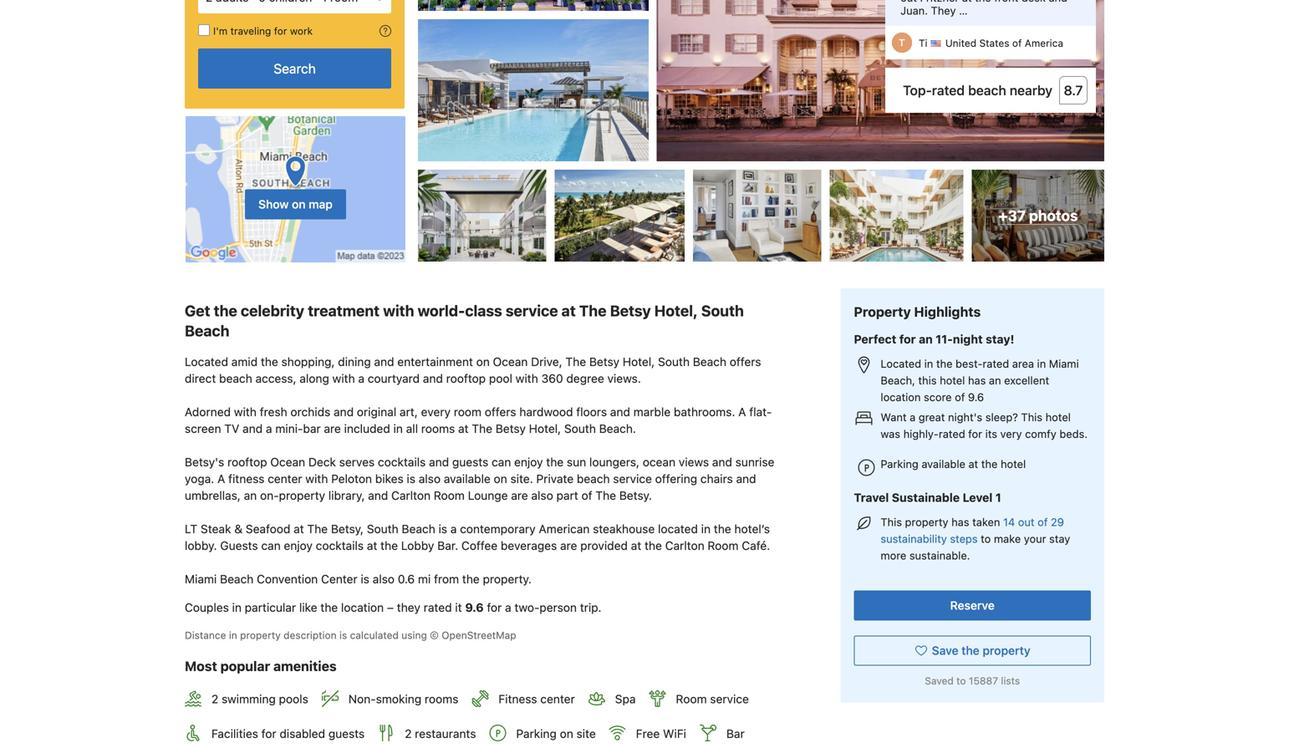 Task type: vqa. For each thing, say whether or not it's contained in the screenshot.
the 15% to the left
no



Task type: locate. For each thing, give the bounding box(es) containing it.
class
[[465, 302, 502, 320]]

on-
[[260, 489, 279, 503]]

deck
[[309, 455, 336, 469]]

2 horizontal spatial an
[[989, 374, 1001, 387]]

fitness
[[228, 472, 265, 486]]

located up direct
[[185, 355, 228, 369]]

seafood
[[246, 522, 290, 536]]

photos
[[1029, 207, 1078, 224]]

1 vertical spatial center
[[541, 692, 575, 706]]

0 vertical spatial 2
[[212, 692, 219, 706]]

1 horizontal spatial guests
[[452, 455, 489, 469]]

in right couples
[[232, 601, 242, 615]]

amenities
[[273, 659, 337, 675]]

beach.
[[599, 422, 636, 436]]

of
[[1013, 37, 1022, 49], [955, 391, 965, 403], [582, 489, 593, 503], [1038, 516, 1048, 528]]

flat-
[[750, 405, 772, 419]]

9.6 inside located in the best-rated area in miami beach, this hotel has an excellent location score of 9.6
[[968, 391, 984, 403]]

0 horizontal spatial parking
[[516, 727, 557, 741]]

0 horizontal spatial an
[[244, 489, 257, 503]]

to inside to make your stay more sustainable.
[[981, 533, 991, 545]]

ocean down the mini-
[[270, 455, 305, 469]]

offers
[[730, 355, 761, 369], [485, 405, 516, 419]]

available up lounge
[[444, 472, 491, 486]]

0 vertical spatial are
[[324, 422, 341, 436]]

score
[[924, 391, 952, 403]]

betsy up views.
[[610, 302, 651, 320]]

map
[[309, 197, 333, 211]]

to down taken
[[981, 533, 991, 545]]

1 horizontal spatial hotel
[[1001, 458, 1026, 470]]

rooftop up "room"
[[446, 372, 486, 386]]

most popular amenities
[[185, 659, 337, 675]]

1 vertical spatial location
[[341, 601, 384, 615]]

are down the "site."
[[511, 489, 528, 503]]

rated inside located in the best-rated area in miami beach, this hotel has an excellent location score of 9.6
[[983, 357, 1010, 370]]

rooftop up fitness
[[228, 455, 267, 469]]

of right part
[[582, 489, 593, 503]]

0 horizontal spatial located
[[185, 355, 228, 369]]

1 vertical spatial enjoy
[[284, 539, 313, 553]]

service
[[506, 302, 558, 320], [613, 472, 652, 486], [710, 692, 749, 706]]

steps
[[950, 533, 978, 545]]

sustainable
[[892, 491, 960, 505]]

1 horizontal spatial 2
[[405, 727, 412, 741]]

0 horizontal spatial guests
[[329, 727, 365, 741]]

hotel inside located in the best-rated area in miami beach, this hotel has an excellent location score of 9.6
[[940, 374, 965, 387]]

views.
[[608, 372, 641, 386]]

+37 photos
[[999, 207, 1078, 224]]

1 horizontal spatial available
[[922, 458, 966, 470]]

property down particular
[[240, 630, 281, 642]]

amid
[[231, 355, 258, 369]]

2 vertical spatial beach
[[577, 472, 610, 486]]

lists
[[1001, 675, 1020, 687]]

miami up couples
[[185, 573, 217, 586]]

0 vertical spatial hotel,
[[655, 302, 698, 320]]

with up tv at the bottom left
[[234, 405, 257, 419]]

0 horizontal spatial service
[[506, 302, 558, 320]]

mi
[[418, 573, 431, 586]]

of inside located in the best-rated area in miami beach, this hotel has an excellent location score of 9.6
[[955, 391, 965, 403]]

of inside 14 out of 29 sustainability steps
[[1038, 516, 1048, 528]]

using
[[402, 630, 427, 642]]

of up 'night's'
[[955, 391, 965, 403]]

1 vertical spatial miami
[[185, 573, 217, 586]]

courtyard
[[368, 372, 420, 386]]

in right located
[[701, 522, 711, 536]]

11-
[[936, 332, 953, 346]]

enjoy up the "site."
[[514, 455, 543, 469]]

property inside "button"
[[983, 644, 1031, 658]]

available up travel sustainable level  1
[[922, 458, 966, 470]]

hotel up score
[[940, 374, 965, 387]]

offers up flat-
[[730, 355, 761, 369]]

are down american
[[560, 539, 577, 553]]

0 vertical spatial enjoy
[[514, 455, 543, 469]]

located up the "beach," in the right of the page
[[881, 357, 922, 370]]

can up the "site."
[[492, 455, 511, 469]]

2
[[212, 692, 219, 706], [405, 727, 412, 741]]

save
[[932, 644, 959, 658]]

available
[[922, 458, 966, 470], [444, 472, 491, 486]]

couples in particular like the location – they rated it 9.6 for a two-person trip.
[[185, 601, 602, 615]]

and up the included
[[334, 405, 354, 419]]

1 vertical spatial parking
[[516, 727, 557, 741]]

and down entertainment at the top of page
[[423, 372, 443, 386]]

0 horizontal spatial cocktails
[[316, 539, 364, 553]]

2 horizontal spatial are
[[560, 539, 577, 553]]

0 horizontal spatial available
[[444, 472, 491, 486]]

has down best-
[[968, 374, 986, 387]]

parking for parking available at the hotel
[[881, 458, 919, 470]]

the
[[579, 302, 607, 320], [566, 355, 586, 369], [472, 422, 493, 436], [596, 489, 616, 503], [307, 522, 328, 536]]

private
[[536, 472, 574, 486]]

the up private at the left bottom
[[546, 455, 564, 469]]

0 horizontal spatial miami
[[185, 573, 217, 586]]

for left work
[[274, 25, 287, 37]]

1 horizontal spatial parking
[[881, 458, 919, 470]]

property down deck
[[279, 489, 325, 503]]

1 vertical spatial carlton
[[665, 539, 705, 553]]

service inside get the celebrity treatment with world-class service at the betsy hotel, south beach
[[506, 302, 558, 320]]

the right get
[[214, 302, 237, 320]]

rooms down every on the bottom of page
[[421, 422, 455, 436]]

lobby.
[[185, 539, 217, 553]]

with inside get the celebrity treatment with world-class service at the betsy hotel, south beach
[[383, 302, 414, 320]]

2 swimming pools
[[212, 692, 308, 706]]

0 vertical spatial cocktails
[[378, 455, 426, 469]]

beverages
[[501, 539, 557, 553]]

and up chairs
[[712, 455, 732, 469]]

particular
[[245, 601, 296, 615]]

screen
[[185, 422, 221, 436]]

property up lists
[[983, 644, 1031, 658]]

1 vertical spatial service
[[613, 472, 652, 486]]

cocktails down betsy,
[[316, 539, 364, 553]]

in up this
[[925, 357, 934, 370]]

i'm
[[213, 25, 228, 37]]

of left 29 at the right bottom of the page
[[1038, 516, 1048, 528]]

2 horizontal spatial hotel
[[1046, 411, 1071, 423]]

for left its
[[969, 428, 983, 440]]

center
[[321, 573, 358, 586]]

pool
[[489, 372, 513, 386]]

if you select this option, we'll show you popular business travel features like breakfast, wifi and free parking. image
[[380, 25, 391, 37], [380, 25, 391, 37]]

property.
[[483, 573, 532, 586]]

night
[[953, 332, 983, 346]]

are right bar
[[324, 422, 341, 436]]

1 horizontal spatial ocean
[[493, 355, 528, 369]]

1 vertical spatial beach
[[219, 372, 252, 386]]

and up beach.
[[610, 405, 630, 419]]

parking down was at the bottom right
[[881, 458, 919, 470]]

located inside located in the best-rated area in miami beach, this hotel has an excellent location score of 9.6
[[881, 357, 922, 370]]

1 horizontal spatial also
[[419, 472, 441, 486]]

0 vertical spatial guests
[[452, 455, 489, 469]]

at inside get the celebrity treatment with world-class service at the betsy hotel, south beach
[[562, 302, 576, 320]]

0 horizontal spatial this
[[881, 516, 902, 528]]

room left café.
[[708, 539, 739, 553]]

0 vertical spatial center
[[268, 472, 302, 486]]

at left lobby
[[367, 539, 377, 553]]

betsy down "hardwood"
[[496, 422, 526, 436]]

united states of america
[[946, 37, 1064, 49]]

rated inside the "want a great night's sleep? this hotel was highly-rated for its very comfy beds."
[[939, 428, 966, 440]]

enjoy down seafood
[[284, 539, 313, 553]]

offers right "room"
[[485, 405, 516, 419]]

distance in property description is calculated using © openstreetmap
[[185, 630, 516, 642]]

are
[[324, 422, 341, 436], [511, 489, 528, 503], [560, 539, 577, 553]]

0 vertical spatial carlton
[[391, 489, 431, 503]]

mini-
[[275, 422, 303, 436]]

2 for 2 restaurants
[[405, 727, 412, 741]]

0 horizontal spatial to
[[957, 675, 966, 687]]

and down sunrise
[[736, 472, 756, 486]]

facilities for disabled guests
[[212, 727, 365, 741]]

miami
[[1049, 357, 1079, 370], [185, 573, 217, 586]]

property highlights
[[854, 304, 981, 320]]

0 vertical spatial parking
[[881, 458, 919, 470]]

1 horizontal spatial can
[[492, 455, 511, 469]]

area
[[1013, 357, 1034, 370]]

1 vertical spatial to
[[957, 675, 966, 687]]

1 vertical spatial 2
[[405, 727, 412, 741]]

1 vertical spatial ocean
[[270, 455, 305, 469]]

located for located amid the shopping, dining and entertainment on ocean drive, the betsy hotel, south beach offers direct beach access, along with a courtyard and rooftop pool with 360 degree views. adorned with fresh orchids and original art, every room offers hardwood floors and marble bathrooms. a flat- screen tv and a mini-bar are included in all rooms at the betsy hotel, south beach. betsy's rooftop ocean deck serves cocktails and guests can enjoy the sun loungers, ocean views and sunrise yoga. a fitness center with peloton bikes is also available on site. private beach service offering chairs and umbrellas, an on-property library, and carlton room lounge are also part of the betsy. lt steak & seafood at the betsy, south beach is a contemporary american steakhouse located in the hotel's lobby. guests can enjoy cocktails at the lobby bar. coffee beverages are provided at the carlton room café. miami beach convention center is also 0.6 mi from the property.
[[185, 355, 228, 369]]

1 horizontal spatial this
[[1021, 411, 1043, 423]]

9.6 right it
[[465, 601, 484, 615]]

with left world-
[[383, 302, 414, 320]]

serves
[[339, 455, 375, 469]]

the inside located in the best-rated area in miami beach, this hotel has an excellent location score of 9.6
[[937, 357, 953, 370]]

0 vertical spatial rooms
[[421, 422, 455, 436]]

rated down stay!
[[983, 357, 1010, 370]]

this up comfy
[[1021, 411, 1043, 423]]

at right seafood
[[294, 522, 304, 536]]

also
[[419, 472, 441, 486], [531, 489, 553, 503], [373, 573, 395, 586]]

1
[[996, 491, 1002, 505]]

0 vertical spatial location
[[881, 391, 921, 403]]

location
[[881, 391, 921, 403], [341, 601, 384, 615]]

1 horizontal spatial offers
[[730, 355, 761, 369]]

0 vertical spatial 9.6
[[968, 391, 984, 403]]

1 horizontal spatial to
[[981, 533, 991, 545]]

enjoy
[[514, 455, 543, 469], [284, 539, 313, 553]]

excellent
[[1004, 374, 1050, 387]]

1 horizontal spatial rooftop
[[446, 372, 486, 386]]

1 horizontal spatial miami
[[1049, 357, 1079, 370]]

service up betsy.
[[613, 472, 652, 486]]

1 horizontal spatial 9.6
[[968, 391, 984, 403]]

also down private at the left bottom
[[531, 489, 553, 503]]

the inside get the celebrity treatment with world-class service at the betsy hotel, south beach
[[579, 302, 607, 320]]

sunrise
[[736, 455, 775, 469]]

carlton down located
[[665, 539, 705, 553]]

0 vertical spatial available
[[922, 458, 966, 470]]

1 horizontal spatial are
[[511, 489, 528, 503]]

0 vertical spatial hotel
[[940, 374, 965, 387]]

an inside located amid the shopping, dining and entertainment on ocean drive, the betsy hotel, south beach offers direct beach access, along with a courtyard and rooftop pool with 360 degree views. adorned with fresh orchids and original art, every room offers hardwood floors and marble bathrooms. a flat- screen tv and a mini-bar are included in all rooms at the betsy hotel, south beach. betsy's rooftop ocean deck serves cocktails and guests can enjoy the sun loungers, ocean views and sunrise yoga. a fitness center with peloton bikes is also available on site. private beach service offering chairs and umbrellas, an on-property library, and carlton room lounge are also part of the betsy. lt steak & seafood at the betsy, south beach is a contemporary american steakhouse located in the hotel's lobby. guests can enjoy cocktails at the lobby bar. coffee beverages are provided at the carlton room café. miami beach convention center is also 0.6 mi from the property.
[[244, 489, 257, 503]]

1 horizontal spatial center
[[541, 692, 575, 706]]

0 vertical spatial an
[[919, 332, 933, 346]]

1 vertical spatial offers
[[485, 405, 516, 419]]

1 horizontal spatial carlton
[[665, 539, 705, 553]]

2 vertical spatial room
[[676, 692, 707, 706]]

0 horizontal spatial ocean
[[270, 455, 305, 469]]

located inside located amid the shopping, dining and entertainment on ocean drive, the betsy hotel, south beach offers direct beach access, along with a courtyard and rooftop pool with 360 degree views. adorned with fresh orchids and original art, every room offers hardwood floors and marble bathrooms. a flat- screen tv and a mini-bar are included in all rooms at the betsy hotel, south beach. betsy's rooftop ocean deck serves cocktails and guests can enjoy the sun loungers, ocean views and sunrise yoga. a fitness center with peloton bikes is also available on site. private beach service offering chairs and umbrellas, an on-property library, and carlton room lounge are also part of the betsy. lt steak & seafood at the betsy, south beach is a contemporary american steakhouse located in the hotel's lobby. guests can enjoy cocktails at the lobby bar. coffee beverages are provided at the carlton room café. miami beach convention center is also 0.6 mi from the property.
[[185, 355, 228, 369]]

beach down get
[[185, 322, 230, 340]]

on up lounge
[[494, 472, 507, 486]]

hotel inside the "want a great night's sleep? this hotel was highly-rated for its very comfy beds."
[[1046, 411, 1071, 423]]

0 vertical spatial this
[[1021, 411, 1043, 423]]

1 horizontal spatial service
[[613, 472, 652, 486]]

0 vertical spatial has
[[968, 374, 986, 387]]

taken
[[973, 516, 1000, 528]]

hotel up beds.
[[1046, 411, 1071, 423]]

the up this
[[937, 357, 953, 370]]

for inside the "want a great night's sleep? this hotel was highly-rated for its very comfy beds."
[[969, 428, 983, 440]]

chairs
[[701, 472, 733, 486]]

at down the steakhouse
[[631, 539, 642, 553]]

1 horizontal spatial cocktails
[[378, 455, 426, 469]]

1 vertical spatial an
[[989, 374, 1001, 387]]

the inside get the celebrity treatment with world-class service at the betsy hotel, south beach
[[214, 302, 237, 320]]

0 horizontal spatial can
[[261, 539, 281, 553]]

property up sustainability
[[905, 516, 949, 528]]

beach down 'sun' at the left of the page
[[577, 472, 610, 486]]

on left map
[[292, 197, 306, 211]]

along
[[300, 372, 329, 386]]

0 vertical spatial betsy
[[610, 302, 651, 320]]

fresh
[[260, 405, 287, 419]]

0 vertical spatial offers
[[730, 355, 761, 369]]

a up highly-
[[910, 411, 916, 423]]

room up wifi
[[676, 692, 707, 706]]

a up umbrellas,
[[217, 472, 225, 486]]

is
[[407, 472, 416, 486], [439, 522, 447, 536], [361, 573, 370, 586], [339, 630, 347, 642]]

2 vertical spatial hotel
[[1001, 458, 1026, 470]]

betsy inside get the celebrity treatment with world-class service at the betsy hotel, south beach
[[610, 302, 651, 320]]

2 left the swimming
[[212, 692, 219, 706]]

1 vertical spatial rooms
[[425, 692, 459, 706]]

1 horizontal spatial beach
[[577, 472, 610, 486]]

an left excellent
[[989, 374, 1001, 387]]

lobby
[[401, 539, 434, 553]]

1 vertical spatial also
[[531, 489, 553, 503]]

9.6 up 'night's'
[[968, 391, 984, 403]]

1 horizontal spatial location
[[881, 391, 921, 403]]

this up sustainability
[[881, 516, 902, 528]]

service up bar
[[710, 692, 749, 706]]

steak
[[201, 522, 231, 536]]

2 vertical spatial betsy
[[496, 422, 526, 436]]

dining
[[338, 355, 371, 369]]

0 horizontal spatial center
[[268, 472, 302, 486]]

the right save
[[962, 644, 980, 658]]

for down property highlights
[[900, 332, 916, 346]]

1 vertical spatial 9.6
[[465, 601, 484, 615]]

is left calculated
[[339, 630, 347, 642]]

disabled
[[280, 727, 325, 741]]

0 vertical spatial miami
[[1049, 357, 1079, 370]]

miami right area at the top right of the page
[[1049, 357, 1079, 370]]

the right from
[[462, 573, 480, 586]]

saved to 15887 lists
[[925, 675, 1020, 687]]

can down seafood
[[261, 539, 281, 553]]

2 vertical spatial service
[[710, 692, 749, 706]]

they
[[397, 601, 421, 615]]

0 horizontal spatial carlton
[[391, 489, 431, 503]]

tv
[[224, 422, 239, 436]]

top-rated beach nearby element
[[894, 80, 1053, 100]]

united
[[946, 37, 977, 49]]

0 horizontal spatial a
[[217, 472, 225, 486]]

celebrity
[[241, 302, 304, 320]]

a down dining
[[358, 372, 365, 386]]

this
[[1021, 411, 1043, 423], [881, 516, 902, 528]]

for inside search section
[[274, 25, 287, 37]]

is right center
[[361, 573, 370, 586]]

0 horizontal spatial 2
[[212, 692, 219, 706]]

most
[[185, 659, 217, 675]]

the
[[214, 302, 237, 320], [261, 355, 278, 369], [937, 357, 953, 370], [546, 455, 564, 469], [982, 458, 998, 470], [714, 522, 731, 536], [381, 539, 398, 553], [645, 539, 662, 553], [462, 573, 480, 586], [321, 601, 338, 615], [962, 644, 980, 658]]

2 vertical spatial also
[[373, 573, 395, 586]]

0 vertical spatial room
[[434, 489, 465, 503]]



Task type: describe. For each thing, give the bounding box(es) containing it.
located
[[658, 522, 698, 536]]

couples
[[185, 601, 229, 615]]

1 vertical spatial has
[[952, 516, 970, 528]]

at up level
[[969, 458, 979, 470]]

stay!
[[986, 332, 1015, 346]]

at down "room"
[[458, 422, 469, 436]]

non-
[[349, 692, 376, 706]]

for left disabled
[[261, 727, 276, 741]]

lounge
[[468, 489, 508, 503]]

0 horizontal spatial are
[[324, 422, 341, 436]]

a left two-
[[505, 601, 512, 615]]

located in the best-rated area in miami beach, this hotel has an excellent location score of 9.6
[[881, 357, 1079, 403]]

reserve
[[950, 599, 995, 612]]

this property has taken
[[881, 516, 1003, 528]]

show on map
[[258, 197, 333, 211]]

14 out of 29 sustainability steps
[[881, 516, 1064, 545]]

travel
[[854, 491, 889, 505]]

0 vertical spatial rooftop
[[446, 372, 486, 386]]

room
[[454, 405, 482, 419]]

miami inside located amid the shopping, dining and entertainment on ocean drive, the betsy hotel, south beach offers direct beach access, along with a courtyard and rooftop pool with 360 degree views. adorned with fresh orchids and original art, every room offers hardwood floors and marble bathrooms. a flat- screen tv and a mini-bar are included in all rooms at the betsy hotel, south beach. betsy's rooftop ocean deck serves cocktails and guests can enjoy the sun loungers, ocean views and sunrise yoga. a fitness center with peloton bikes is also available on site. private beach service offering chairs and umbrellas, an on-property library, and carlton room lounge are also part of the betsy. lt steak & seafood at the betsy, south beach is a contemporary american steakhouse located in the hotel's lobby. guests can enjoy cocktails at the lobby bar. coffee beverages are provided at the carlton room café. miami beach convention center is also 0.6 mi from the property.
[[185, 573, 217, 586]]

0 horizontal spatial location
[[341, 601, 384, 615]]

site.
[[511, 472, 533, 486]]

0 horizontal spatial offers
[[485, 405, 516, 419]]

was
[[881, 428, 901, 440]]

contemporary
[[460, 522, 536, 536]]

the right like
[[321, 601, 338, 615]]

with down dining
[[333, 372, 355, 386]]

fitness center
[[499, 692, 575, 706]]

sun
[[567, 455, 586, 469]]

360
[[542, 372, 563, 386]]

its
[[986, 428, 998, 440]]

hardwood
[[520, 405, 573, 419]]

lt
[[185, 522, 198, 536]]

the down located
[[645, 539, 662, 553]]

for down property.
[[487, 601, 502, 615]]

center inside located amid the shopping, dining and entertainment on ocean drive, the betsy hotel, south beach offers direct beach access, along with a courtyard and rooftop pool with 360 degree views. adorned with fresh orchids and original art, every room offers hardwood floors and marble bathrooms. a flat- screen tv and a mini-bar are included in all rooms at the betsy hotel, south beach. betsy's rooftop ocean deck serves cocktails and guests can enjoy the sun loungers, ocean views and sunrise yoga. a fitness center with peloton bikes is also available on site. private beach service offering chairs and umbrellas, an on-property library, and carlton room lounge are also part of the betsy. lt steak & seafood at the betsy, south beach is a contemporary american steakhouse located in the hotel's lobby. guests can enjoy cocktails at the lobby bar. coffee beverages are provided at the carlton room café. miami beach convention center is also 0.6 mi from the property.
[[268, 472, 302, 486]]

all
[[406, 422, 418, 436]]

0 horizontal spatial also
[[373, 573, 395, 586]]

treatment
[[308, 302, 380, 320]]

sleep?
[[986, 411, 1018, 423]]

2 horizontal spatial also
[[531, 489, 553, 503]]

i'm traveling for work
[[213, 25, 313, 37]]

1 horizontal spatial room
[[676, 692, 707, 706]]

loungers,
[[590, 455, 640, 469]]

location inside located in the best-rated area in miami beach, this hotel has an excellent location score of 9.6
[[881, 391, 921, 403]]

1 vertical spatial cocktails
[[316, 539, 364, 553]]

2 vertical spatial hotel,
[[529, 422, 561, 436]]

perfect
[[854, 332, 897, 346]]

south inside get the celebrity treatment with world-class service at the betsy hotel, south beach
[[702, 302, 744, 320]]

free
[[636, 727, 660, 741]]

and down every on the bottom of page
[[429, 455, 449, 469]]

is right bikes
[[407, 472, 416, 486]]

and right tv at the bottom left
[[243, 422, 263, 436]]

in right area at the top right of the page
[[1037, 357, 1046, 370]]

on up the 'pool'
[[476, 355, 490, 369]]

is up bar.
[[439, 522, 447, 536]]

beach inside get the celebrity treatment with world-class service at the betsy hotel, south beach
[[185, 322, 230, 340]]

8.7 element
[[1060, 76, 1088, 105]]

spa
[[615, 692, 636, 706]]

want
[[881, 411, 907, 423]]

parking for parking on site
[[516, 727, 557, 741]]

free wifi
[[636, 727, 687, 741]]

located for located in the best-rated area in miami beach, this hotel has an excellent location score of 9.6
[[881, 357, 922, 370]]

room service
[[676, 692, 749, 706]]

highly-
[[904, 428, 939, 440]]

world-
[[418, 302, 465, 320]]

1 horizontal spatial a
[[739, 405, 746, 419]]

in right distance
[[229, 630, 237, 642]]

a down fresh
[[266, 422, 272, 436]]

guests inside located amid the shopping, dining and entertainment on ocean drive, the betsy hotel, south beach offers direct beach access, along with a courtyard and rooftop pool with 360 degree views. adorned with fresh orchids and original art, every room offers hardwood floors and marble bathrooms. a flat- screen tv and a mini-bar are included in all rooms at the betsy hotel, south beach. betsy's rooftop ocean deck serves cocktails and guests can enjoy the sun loungers, ocean views and sunrise yoga. a fitness center with peloton bikes is also available on site. private beach service offering chairs and umbrellas, an on-property library, and carlton room lounge are also part of the betsy. lt steak & seafood at the betsy, south beach is a contemporary american steakhouse located in the hotel's lobby. guests can enjoy cocktails at the lobby bar. coffee beverages are provided at the carlton room café. miami beach convention center is also 0.6 mi from the property.
[[452, 455, 489, 469]]

property
[[854, 304, 911, 320]]

travel sustainable level  1
[[854, 491, 1002, 505]]

of right states
[[1013, 37, 1022, 49]]

&
[[234, 522, 243, 536]]

café.
[[742, 539, 770, 553]]

provided
[[581, 539, 628, 553]]

level
[[963, 491, 993, 505]]

rated down 'united'
[[932, 82, 965, 98]]

of inside located amid the shopping, dining and entertainment on ocean drive, the betsy hotel, south beach offers direct beach access, along with a courtyard and rooftop pool with 360 degree views. adorned with fresh orchids and original art, every room offers hardwood floors and marble bathrooms. a flat- screen tv and a mini-bar are included in all rooms at the betsy hotel, south beach. betsy's rooftop ocean deck serves cocktails and guests can enjoy the sun loungers, ocean views and sunrise yoga. a fitness center with peloton bikes is also available on site. private beach service offering chairs and umbrellas, an on-property library, and carlton room lounge are also part of the betsy. lt steak & seafood at the betsy, south beach is a contemporary american steakhouse located in the hotel's lobby. guests can enjoy cocktails at the lobby bar. coffee beverages are provided at the carlton room café. miami beach convention center is also 0.6 mi from the property.
[[582, 489, 593, 503]]

has inside located in the best-rated area in miami beach, this hotel has an excellent location score of 9.6
[[968, 374, 986, 387]]

two-
[[515, 601, 540, 615]]

comfy
[[1025, 428, 1057, 440]]

2 for 2 swimming pools
[[212, 692, 219, 706]]

2 restaurants
[[405, 727, 476, 741]]

+37 photos link
[[972, 170, 1105, 262]]

smoking
[[376, 692, 422, 706]]

included
[[344, 422, 390, 436]]

0 horizontal spatial enjoy
[[284, 539, 313, 553]]

–
[[387, 601, 394, 615]]

states
[[980, 37, 1010, 49]]

1 vertical spatial are
[[511, 489, 528, 503]]

coffee
[[462, 539, 498, 553]]

library,
[[329, 489, 365, 503]]

reserve button
[[854, 591, 1091, 621]]

and down bikes
[[368, 489, 388, 503]]

distance
[[185, 630, 226, 642]]

2 horizontal spatial service
[[710, 692, 749, 706]]

29
[[1051, 516, 1064, 528]]

umbrellas,
[[185, 489, 241, 503]]

0 horizontal spatial 9.6
[[465, 601, 484, 615]]

out
[[1018, 516, 1035, 528]]

miami inside located in the best-rated area in miami beach, this hotel has an excellent location score of 9.6
[[1049, 357, 1079, 370]]

2 vertical spatial are
[[560, 539, 577, 553]]

this inside the "want a great night's sleep? this hotel was highly-rated for its very comfy beds."
[[1021, 411, 1043, 423]]

restaurants
[[415, 727, 476, 741]]

1 vertical spatial this
[[881, 516, 902, 528]]

1 vertical spatial a
[[217, 472, 225, 486]]

service inside located amid the shopping, dining and entertainment on ocean drive, the betsy hotel, south beach offers direct beach access, along with a courtyard and rooftop pool with 360 degree views. adorned with fresh orchids and original art, every room offers hardwood floors and marble bathrooms. a flat- screen tv and a mini-bar are included in all rooms at the betsy hotel, south beach. betsy's rooftop ocean deck serves cocktails and guests can enjoy the sun loungers, ocean views and sunrise yoga. a fitness center with peloton bikes is also available on site. private beach service offering chairs and umbrellas, an on-property library, and carlton room lounge are also part of the betsy. lt steak & seafood at the betsy, south beach is a contemporary american steakhouse located in the hotel's lobby. guests can enjoy cocktails at the lobby bar. coffee beverages are provided at the carlton room café. miami beach convention center is also 0.6 mi from the property.
[[613, 472, 652, 486]]

hotel's
[[735, 522, 770, 536]]

views
[[679, 455, 709, 469]]

betsy.
[[620, 489, 652, 503]]

rooms inside located amid the shopping, dining and entertainment on ocean drive, the betsy hotel, south beach offers direct beach access, along with a courtyard and rooftop pool with 360 degree views. adorned with fresh orchids and original art, every room offers hardwood floors and marble bathrooms. a flat- screen tv and a mini-bar are included in all rooms at the betsy hotel, south beach. betsy's rooftop ocean deck serves cocktails and guests can enjoy the sun loungers, ocean views and sunrise yoga. a fitness center with peloton bikes is also available on site. private beach service offering chairs and umbrellas, an on-property library, and carlton room lounge are also part of the betsy. lt steak & seafood at the betsy, south beach is a contemporary american steakhouse located in the hotel's lobby. guests can enjoy cocktails at the lobby bar. coffee beverages are provided at the carlton room café. miami beach convention center is also 0.6 mi from the property.
[[421, 422, 455, 436]]

bathrooms.
[[674, 405, 735, 419]]

+37
[[999, 207, 1026, 224]]

14 out of 29 sustainability steps link
[[881, 516, 1064, 545]]

bikes
[[375, 472, 404, 486]]

in left all
[[394, 422, 403, 436]]

pools
[[279, 692, 308, 706]]

a up bar.
[[451, 522, 457, 536]]

original
[[357, 405, 397, 419]]

0 vertical spatial also
[[419, 472, 441, 486]]

betsy,
[[331, 522, 364, 536]]

save the property
[[932, 644, 1031, 658]]

sustainability
[[881, 533, 947, 545]]

a inside the "want a great night's sleep? this hotel was highly-rated for its very comfy beds."
[[910, 411, 916, 423]]

beach up bathrooms.
[[693, 355, 727, 369]]

beach up lobby
[[402, 522, 435, 536]]

bar
[[303, 422, 321, 436]]

0 vertical spatial can
[[492, 455, 511, 469]]

available inside located amid the shopping, dining and entertainment on ocean drive, the betsy hotel, south beach offers direct beach access, along with a courtyard and rooftop pool with 360 degree views. adorned with fresh orchids and original art, every room offers hardwood floors and marble bathrooms. a flat- screen tv and a mini-bar are included in all rooms at the betsy hotel, south beach. betsy's rooftop ocean deck serves cocktails and guests can enjoy the sun loungers, ocean views and sunrise yoga. a fitness center with peloton bikes is also available on site. private beach service offering chairs and umbrellas, an on-property library, and carlton room lounge are also part of the betsy. lt steak & seafood at the betsy, south beach is a contemporary american steakhouse located in the hotel's lobby. guests can enjoy cocktails at the lobby bar. coffee beverages are provided at the carlton room café. miami beach convention center is also 0.6 mi from the property.
[[444, 472, 491, 486]]

and up courtyard
[[374, 355, 394, 369]]

the up access,
[[261, 355, 278, 369]]

1 horizontal spatial enjoy
[[514, 455, 543, 469]]

drive,
[[531, 355, 563, 369]]

this
[[919, 374, 937, 387]]

1 vertical spatial guests
[[329, 727, 365, 741]]

beach,
[[881, 374, 916, 387]]

on inside search section
[[292, 197, 306, 211]]

property inside located amid the shopping, dining and entertainment on ocean drive, the betsy hotel, south beach offers direct beach access, along with a courtyard and rooftop pool with 360 degree views. adorned with fresh orchids and original art, every room offers hardwood floors and marble bathrooms. a flat- screen tv and a mini-bar are included in all rooms at the betsy hotel, south beach. betsy's rooftop ocean deck serves cocktails and guests can enjoy the sun loungers, ocean views and sunrise yoga. a fitness center with peloton bikes is also available on site. private beach service offering chairs and umbrellas, an on-property library, and carlton room lounge are also part of the betsy. lt steak & seafood at the betsy, south beach is a contemporary american steakhouse located in the hotel's lobby. guests can enjoy cocktails at the lobby bar. coffee beverages are provided at the carlton room café. miami beach convention center is also 0.6 mi from the property.
[[279, 489, 325, 503]]

betsy's
[[185, 455, 224, 469]]

1 vertical spatial betsy
[[589, 355, 620, 369]]

stay
[[1050, 533, 1071, 545]]

with left 360
[[516, 372, 538, 386]]

an inside located in the best-rated area in miami beach, this hotel has an excellent location score of 9.6
[[989, 374, 1001, 387]]

convention
[[257, 573, 318, 586]]

access,
[[256, 372, 297, 386]]

search section
[[178, 0, 411, 264]]

hotel, inside get the celebrity treatment with world-class service at the betsy hotel, south beach
[[655, 302, 698, 320]]

top-
[[903, 82, 932, 98]]

bar
[[727, 727, 745, 741]]

with down deck
[[306, 472, 328, 486]]

trip.
[[580, 601, 602, 615]]

shopping,
[[281, 355, 335, 369]]

2 horizontal spatial room
[[708, 539, 739, 553]]

orchids
[[291, 405, 331, 419]]

sustainable.
[[910, 549, 970, 562]]

the left lobby
[[381, 539, 398, 553]]

site
[[577, 727, 596, 741]]

1 vertical spatial hotel,
[[623, 355, 655, 369]]

on left site
[[560, 727, 573, 741]]

0 horizontal spatial beach
[[219, 372, 252, 386]]

the inside save the property "button"
[[962, 644, 980, 658]]

the down its
[[982, 458, 998, 470]]

bar.
[[438, 539, 458, 553]]

top-rated beach nearby
[[903, 82, 1053, 98]]

traveling
[[230, 25, 271, 37]]

rated left it
[[424, 601, 452, 615]]

2 horizontal spatial beach
[[968, 82, 1007, 98]]

beach down guests
[[220, 573, 254, 586]]

facilities
[[212, 727, 258, 741]]

the left hotel's
[[714, 522, 731, 536]]

parking on site
[[516, 727, 596, 741]]

1 vertical spatial rooftop
[[228, 455, 267, 469]]



